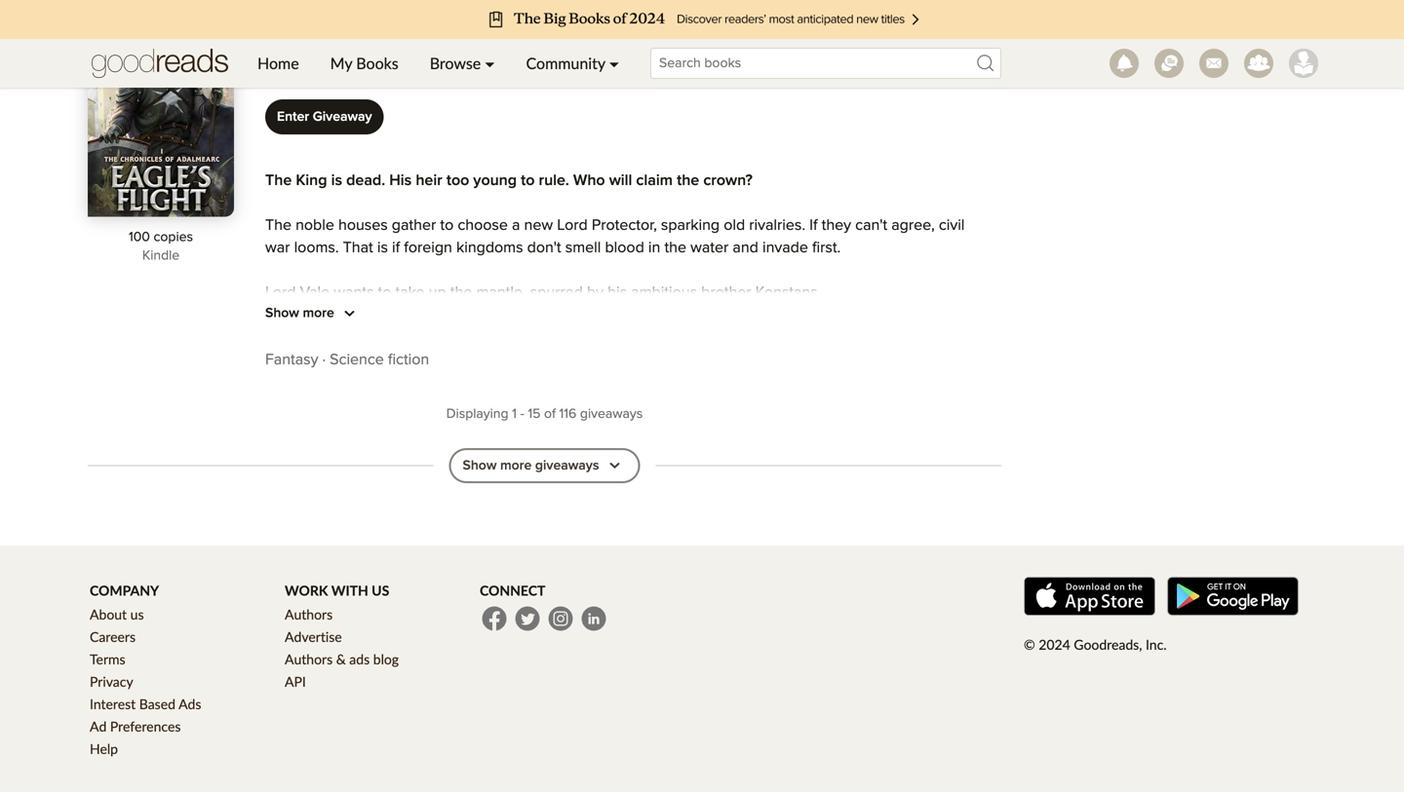 Task type: vqa. For each thing, say whether or not it's contained in the screenshot.
the middle '·'
no



Task type: describe. For each thing, give the bounding box(es) containing it.
to left rule.
[[521, 173, 535, 189]]

enigmatic
[[416, 397, 483, 413]]

help
[[90, 741, 118, 758]]

1 horizontal spatial of
[[544, 408, 556, 421]]

100 copies kindle
[[129, 231, 193, 263]]

is inside lord isarn likewise seeks this power. he is aided – or thwarted – by the return of his brother, the knight and war hero athelstan, whose squire, brand, hopes to restore his family's fortunes no matter the cost.
[[541, 330, 552, 346]]

enter giveaway link
[[265, 99, 384, 135]]

or
[[612, 330, 626, 346]]

ads
[[349, 652, 370, 668]]

spurred
[[530, 285, 583, 301]]

houses
[[338, 218, 388, 234]]

giveaways inside show more giveaways button
[[535, 459, 599, 473]]

enter
[[277, 110, 309, 124]]

old
[[724, 218, 745, 234]]

work
[[285, 583, 328, 599]]

his up or
[[608, 285, 627, 301]]

jan for jan 14
[[269, 57, 293, 73]]

this,
[[364, 397, 391, 413]]

displaying
[[446, 408, 509, 421]]

work with us authors advertise authors & ads blog api
[[285, 583, 399, 691]]

mysterious
[[265, 420, 340, 436]]

is right thing
[[370, 465, 380, 480]]

he
[[517, 330, 537, 346]]

matter
[[855, 353, 899, 368]]

download app for android image
[[1168, 577, 1299, 616]]

the inside the noble houses gather to choose a new lord protector, sparking old rivalries. if they can't agree, civil war looms. that is if foreign kingdoms don't smell blood in the water and invade first.
[[665, 240, 687, 256]]

his right restore
[[695, 353, 715, 368]]

show for show more giveaways
[[463, 459, 497, 473]]

seeks
[[395, 330, 436, 346]]

1 – from the left
[[598, 330, 608, 346]]

isarn
[[300, 330, 333, 346]]

enter giveaway
[[277, 110, 372, 124]]

download app for ios image
[[1024, 577, 1156, 616]]

community ▾
[[526, 54, 619, 73]]

wants
[[334, 285, 374, 301]]

family's
[[719, 353, 769, 368]]

browse ▾
[[430, 54, 495, 73]]

lord inside the noble houses gather to choose a new lord protector, sparking old rivalries. if they can't agree, civil war looms. that is if foreign kingdoms don't smell blood in the water and invade first.
[[557, 218, 588, 234]]

an
[[395, 397, 412, 413]]

lord isarn likewise seeks this power. he is aided – or thwarted – by the return of his brother, the knight and war hero athelstan, whose squire, brand, hopes to restore his family's fortunes no matter the cost.
[[265, 330, 965, 368]]

browse ▾ link
[[414, 39, 511, 88]]

restore
[[643, 353, 691, 368]]

more for show more giveaways
[[500, 459, 532, 473]]

authors & ads blog link
[[285, 652, 399, 668]]

1
[[512, 408, 517, 421]]

for inside through all of this, an enigmatic traveler makes plans with jarls, scribes, and priests for his own mysterious purpose.
[[835, 397, 853, 413]]

traveler
[[487, 397, 539, 413]]

one
[[301, 465, 327, 480]]

his inside through all of this, an enigmatic traveler makes plans with jarls, scribes, and priests for his own mysterious purpose.
[[857, 397, 877, 413]]

mantle,
[[476, 285, 526, 301]]

interest based ads link
[[90, 696, 201, 713]]

this
[[440, 330, 464, 346]]

15
[[528, 408, 541, 421]]

about
[[90, 607, 127, 623]]

return
[[754, 330, 795, 346]]

claim
[[636, 173, 673, 189]]

terms link
[[90, 652, 125, 668]]

too
[[447, 173, 469, 189]]

advertise link
[[285, 629, 342, 646]]

war inside lord isarn likewise seeks this power. he is aided – or thwarted – by the return of his brother, the knight and war hero athelstan, whose squire, brand, hopes to restore his family's fortunes no matter the cost.
[[295, 353, 320, 368]]

2 authors from the top
[[285, 652, 333, 668]]

hero
[[324, 353, 355, 368]]

profile image for john smith. image
[[1289, 49, 1319, 78]]

us
[[130, 607, 144, 623]]

konstans.
[[756, 285, 822, 301]]

to inside the noble houses gather to choose a new lord protector, sparking old rivalries. if they can't agree, civil war looms. that is if foreign kingdoms don't smell blood in the water and invade first.
[[440, 218, 454, 234]]

the noble houses gather to choose a new lord protector, sparking old rivalries. if they can't agree, civil war looms. that is if foreign kingdoms don't smell blood in the water and invade first.
[[265, 218, 965, 256]]

can't
[[856, 218, 888, 234]]

aided
[[556, 330, 594, 346]]

the for the noble houses gather to choose a new lord protector, sparking old rivalries. if they can't agree, civil war looms. that is if foreign kingdoms don't smell blood in the water and invade first.
[[265, 218, 292, 234]]

1,542
[[378, 57, 414, 73]]

lord for likewise
[[265, 330, 296, 346]]

vale
[[300, 285, 330, 301]]

jan 31
[[324, 57, 366, 73]]

goodreads,
[[1074, 637, 1143, 653]]

ambitious
[[631, 285, 697, 301]]

us only
[[476, 57, 529, 73]]

Search by book title or ISBN text field
[[651, 48, 1002, 79]]

no
[[833, 353, 851, 368]]

science fiction
[[330, 353, 429, 368]]

copies
[[154, 231, 193, 244]]

his up no
[[816, 330, 836, 346]]

©
[[1024, 637, 1036, 653]]

will
[[609, 173, 632, 189]]

the left knight
[[896, 330, 918, 346]]

own
[[881, 397, 910, 413]]

don't
[[527, 240, 561, 256]]

advertise
[[285, 629, 342, 646]]

books
[[356, 54, 399, 73]]

if
[[392, 240, 400, 256]]

© 2024 goodreads, inc.
[[1024, 637, 1167, 653]]

dead.
[[346, 173, 385, 189]]

1,542 entries
[[378, 57, 465, 73]]

careers
[[90, 629, 136, 646]]

home image
[[92, 39, 228, 88]]

kingdoms
[[456, 240, 523, 256]]

invade
[[763, 240, 808, 256]]

to inside lord isarn likewise seeks this power. he is aided – or thwarted – by the return of his brother, the knight and war hero athelstan, whose squire, brand, hopes to restore his family's fortunes no matter the cost.
[[625, 353, 639, 368]]

preferences
[[110, 719, 181, 735]]

looms.
[[294, 240, 339, 256]]



Task type: locate. For each thing, give the bounding box(es) containing it.
0 vertical spatial the
[[265, 173, 292, 189]]

1 vertical spatial and
[[265, 353, 291, 368]]

show more button
[[265, 302, 361, 326]]

cost.
[[929, 353, 961, 368]]

is left if
[[377, 240, 388, 256]]

1 horizontal spatial for
[[835, 397, 853, 413]]

blog
[[373, 652, 399, 668]]

0 horizontal spatial of
[[346, 397, 360, 413]]

1 horizontal spatial more
[[500, 459, 532, 473]]

brand,
[[530, 353, 575, 368]]

– right thwarted
[[694, 330, 703, 346]]

the right in at the left of the page
[[665, 240, 687, 256]]

company about us careers terms privacy interest based ads ad preferences help
[[90, 583, 201, 758]]

▾ for community ▾
[[609, 54, 619, 73]]

the king is dead. his heir too young to rule. who will claim the crown?
[[265, 173, 753, 189]]

0 vertical spatial lord
[[557, 218, 588, 234]]

my books
[[330, 54, 399, 73]]

0 vertical spatial and
[[733, 240, 759, 256]]

is right "war"
[[492, 465, 502, 480]]

likewise
[[337, 330, 391, 346]]

▾ for browse ▾
[[485, 54, 495, 73]]

giveaways down 116
[[535, 459, 599, 473]]

0 vertical spatial more
[[303, 307, 334, 320]]

for left certain.
[[384, 465, 403, 480]]

thwarted
[[630, 330, 690, 346]]

more for show more
[[303, 307, 334, 320]]

1 vertical spatial lord
[[265, 285, 296, 301]]

2 vertical spatial lord
[[265, 330, 296, 346]]

jan left 14
[[269, 57, 293, 73]]

– left or
[[598, 330, 608, 346]]

ad preferences link
[[90, 719, 181, 735]]

fantasy
[[265, 353, 318, 368]]

authors up advertise "link"
[[285, 607, 333, 623]]

based
[[139, 696, 176, 713]]

0 vertical spatial show
[[265, 307, 299, 320]]

war
[[265, 240, 290, 256], [295, 353, 320, 368]]

0 horizontal spatial more
[[303, 307, 334, 320]]

that
[[343, 240, 373, 256]]

1 horizontal spatial by
[[707, 330, 724, 346]]

the for the king is dead. his heir too young to rule. who will claim the crown?
[[265, 173, 292, 189]]

0 vertical spatial war
[[265, 240, 290, 256]]

and inside lord isarn likewise seeks this power. he is aided – or thwarted – by the return of his brother, the knight and war hero athelstan, whose squire, brand, hopes to restore his family's fortunes no matter the cost.
[[265, 353, 291, 368]]

100
[[129, 231, 150, 244]]

connect
[[480, 583, 546, 599]]

0 horizontal spatial ▾
[[485, 54, 495, 73]]

1 vertical spatial the
[[265, 218, 292, 234]]

1 authors from the top
[[285, 607, 333, 623]]

2 jan from the left
[[324, 57, 348, 73]]

of up fortunes
[[799, 330, 812, 346]]

2 vertical spatial and
[[755, 397, 781, 413]]

is right he
[[541, 330, 552, 346]]

to down or
[[625, 353, 639, 368]]

▾ right community at the left top of page
[[609, 54, 619, 73]]

privacy link
[[90, 674, 133, 691]]

0 vertical spatial giveaways
[[580, 408, 643, 421]]

of inside lord isarn likewise seeks this power. he is aided – or thwarted – by the return of his brother, the knight and war hero athelstan, whose squire, brand, hopes to restore his family's fortunes no matter the cost.
[[799, 330, 812, 346]]

with
[[331, 583, 368, 599]]

my
[[330, 54, 352, 73]]

116
[[559, 408, 577, 421]]

noble
[[296, 218, 334, 234]]

0 horizontal spatial –
[[598, 330, 608, 346]]

plans
[[591, 397, 628, 413]]

ad
[[90, 719, 107, 735]]

1 vertical spatial more
[[500, 459, 532, 473]]

1 horizontal spatial ▾
[[609, 54, 619, 73]]

blood
[[605, 240, 644, 256]]

▾ left "only"
[[485, 54, 495, 73]]

gather
[[392, 218, 436, 234]]

is right king
[[331, 173, 342, 189]]

rule.
[[539, 173, 569, 189]]

agree,
[[892, 218, 935, 234]]

the inside the noble houses gather to choose a new lord protector, sparking old rivalries. if they can't agree, civil war looms. that is if foreign kingdoms don't smell blood in the water and invade first.
[[265, 218, 292, 234]]

scribes,
[[699, 397, 751, 413]]

None search field
[[635, 48, 1017, 79]]

2 the from the top
[[265, 218, 292, 234]]

0 horizontal spatial show
[[265, 307, 299, 320]]

0 horizontal spatial jan
[[269, 57, 293, 73]]

of inside through all of this, an enigmatic traveler makes plans with jarls, scribes, and priests for his own mysterious purpose.
[[346, 397, 360, 413]]

the right claim
[[677, 173, 700, 189]]

only
[[500, 57, 529, 73]]

through
[[265, 397, 323, 413]]

foreign
[[404, 240, 452, 256]]

1 vertical spatial giveaways
[[535, 459, 599, 473]]

jan
[[269, 57, 293, 73], [324, 57, 348, 73]]

by right spurred
[[587, 285, 604, 301]]

inevitable.
[[507, 465, 576, 480]]

war down isarn
[[295, 353, 320, 368]]

war inside the noble houses gather to choose a new lord protector, sparking old rivalries. if they can't agree, civil war looms. that is if foreign kingdoms don't smell blood in the water and invade first.
[[265, 240, 290, 256]]

of right all
[[346, 397, 360, 413]]

-
[[520, 408, 524, 421]]

book cover image
[[88, 0, 234, 217]]

▾
[[485, 54, 495, 73], [609, 54, 619, 73]]

to up the foreign
[[440, 218, 454, 234]]

careers link
[[90, 629, 136, 646]]

of right 15
[[544, 408, 556, 421]]

1 ▾ from the left
[[485, 54, 495, 73]]

authors down advertise at left
[[285, 652, 333, 668]]

0 vertical spatial authors
[[285, 607, 333, 623]]

and inside through all of this, an enigmatic traveler makes plans with jarls, scribes, and priests for his own mysterious purpose.
[[755, 397, 781, 413]]

jan for jan 31
[[324, 57, 348, 73]]

2 – from the left
[[694, 330, 703, 346]]

is inside the noble houses gather to choose a new lord protector, sparking old rivalries. if they can't agree, civil war looms. that is if foreign kingdoms don't smell blood in the water and invade first.
[[377, 240, 388, 256]]

and up "through"
[[265, 353, 291, 368]]

inc.
[[1146, 637, 1167, 653]]

lord up show more
[[265, 285, 296, 301]]

▾ inside "link"
[[485, 54, 495, 73]]

and left priests
[[755, 397, 781, 413]]

by up "family's"
[[707, 330, 724, 346]]

1 vertical spatial for
[[384, 465, 403, 480]]

0 horizontal spatial by
[[587, 285, 604, 301]]

smell
[[565, 240, 601, 256]]

show more giveaways button
[[449, 449, 640, 484]]

home
[[257, 54, 299, 73]]

1 horizontal spatial –
[[694, 330, 703, 346]]

jarls,
[[664, 397, 695, 413]]

0 horizontal spatial war
[[265, 240, 290, 256]]

lord inside lord isarn likewise seeks this power. he is aided – or thwarted – by the return of his brother, the knight and war hero athelstan, whose squire, brand, hopes to restore his family's fortunes no matter the cost.
[[265, 330, 296, 346]]

1 vertical spatial show
[[463, 459, 497, 473]]

0 vertical spatial by
[[587, 285, 604, 301]]

2024
[[1039, 637, 1071, 653]]

up
[[429, 285, 446, 301]]

browse
[[430, 54, 481, 73]]

lord up smell
[[557, 218, 588, 234]]

1 vertical spatial by
[[707, 330, 724, 346]]

giveaways right 116
[[580, 408, 643, 421]]

young
[[473, 173, 517, 189]]

the up "family's"
[[728, 330, 750, 346]]

the right up
[[450, 285, 472, 301]]

hopes
[[579, 353, 621, 368]]

brother
[[701, 285, 752, 301]]

who
[[573, 173, 605, 189]]

2 ▾ from the left
[[609, 54, 619, 73]]

the left king
[[265, 173, 292, 189]]

entries
[[418, 57, 465, 73]]

thing
[[331, 465, 366, 480]]

by
[[587, 285, 604, 301], [707, 330, 724, 346]]

us
[[476, 57, 496, 73]]

0 vertical spatial for
[[835, 397, 853, 413]]

lord
[[557, 218, 588, 234], [265, 285, 296, 301], [265, 330, 296, 346]]

war left looms.
[[265, 240, 290, 256]]

1 horizontal spatial show
[[463, 459, 497, 473]]

d.e.
[[265, 28, 301, 49]]

show
[[265, 307, 299, 320], [463, 459, 497, 473]]

the left 'noble'
[[265, 218, 292, 234]]

more down the vale on the top left
[[303, 307, 334, 320]]

show up fantasy
[[265, 307, 299, 320]]

fiction
[[388, 353, 429, 368]]

my books link
[[315, 39, 414, 88]]

home link
[[242, 39, 315, 88]]

lord for wants
[[265, 285, 296, 301]]

more right "war"
[[500, 459, 532, 473]]

his
[[389, 173, 412, 189]]

help link
[[90, 741, 118, 758]]

and inside the noble houses gather to choose a new lord protector, sparking old rivalries. if they can't agree, civil war looms. that is if foreign kingdoms don't smell blood in the water and invade first.
[[733, 240, 759, 256]]

1 vertical spatial war
[[295, 353, 320, 368]]

and down 'old'
[[733, 240, 759, 256]]

king
[[296, 173, 327, 189]]

choose
[[458, 218, 508, 234]]

take
[[396, 285, 425, 301]]

1 horizontal spatial war
[[295, 353, 320, 368]]

1 jan from the left
[[269, 57, 293, 73]]

1 the from the top
[[265, 173, 292, 189]]

lord up fantasy
[[265, 330, 296, 346]]

1 vertical spatial authors
[[285, 652, 333, 668]]

show for show more
[[265, 307, 299, 320]]

d.e. olesen link
[[265, 27, 361, 50]]

2 horizontal spatial of
[[799, 330, 812, 346]]

0 horizontal spatial for
[[384, 465, 403, 480]]

for right priests
[[835, 397, 853, 413]]

jan 14
[[269, 57, 311, 73]]

ads
[[179, 696, 201, 713]]

is
[[331, 173, 342, 189], [377, 240, 388, 256], [541, 330, 552, 346], [370, 465, 380, 480], [492, 465, 502, 480]]

show right certain.
[[463, 459, 497, 473]]

fortunes
[[773, 353, 829, 368]]

if
[[810, 218, 818, 234]]

by inside lord isarn likewise seeks this power. he is aided – or thwarted – by the return of his brother, the knight and war hero athelstan, whose squire, brand, hopes to restore his family's fortunes no matter the cost.
[[707, 330, 724, 346]]

jan left 31
[[324, 57, 348, 73]]

with
[[632, 397, 660, 413]]

1 horizontal spatial jan
[[324, 57, 348, 73]]

to left take
[[378, 285, 392, 301]]

us
[[372, 583, 389, 599]]

only one thing is for certain. war is inevitable.
[[265, 465, 576, 480]]

they
[[822, 218, 852, 234]]

the left cost.
[[903, 353, 925, 368]]

olesen
[[305, 28, 361, 49]]

sparking
[[661, 218, 720, 234]]

his left own
[[857, 397, 877, 413]]

and
[[733, 240, 759, 256], [265, 353, 291, 368], [755, 397, 781, 413]]



